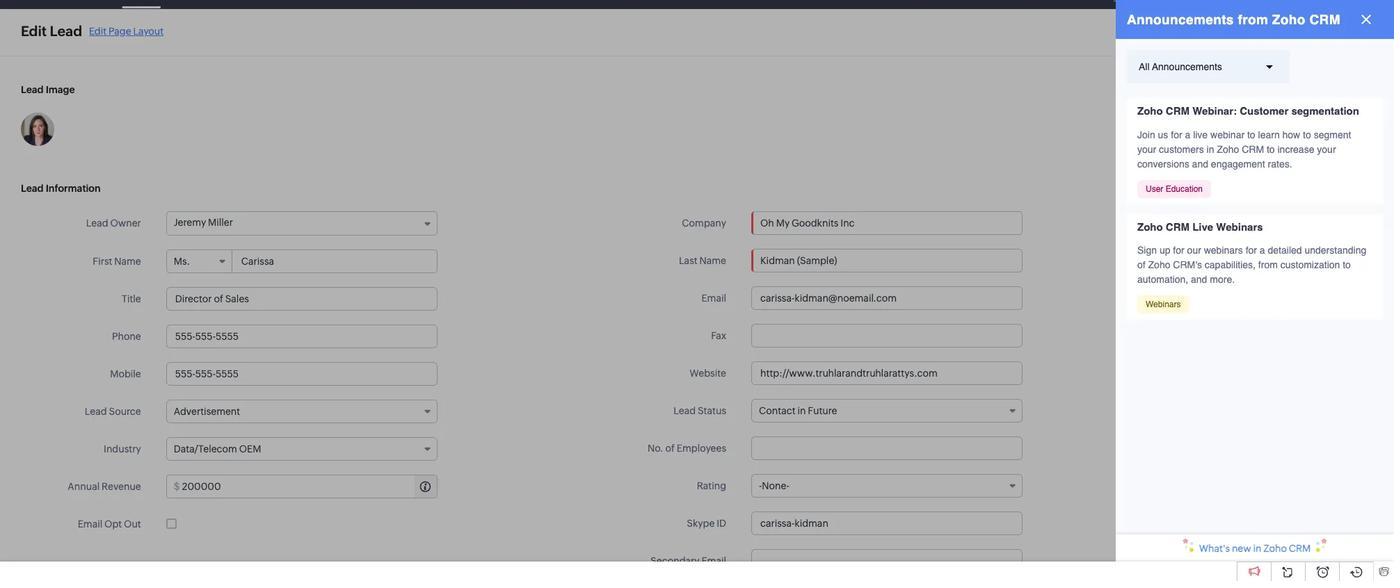 Task type: describe. For each thing, give the bounding box(es) containing it.
save and new
[[1229, 29, 1293, 40]]

jeremy
[[174, 217, 206, 228]]

what's new in zoho crm link
[[1116, 535, 1394, 562]]

first
[[93, 256, 112, 267]]

new
[[1232, 543, 1251, 554]]

title
[[122, 294, 141, 305]]

company
[[682, 218, 726, 229]]

lead for lead image
[[21, 84, 44, 95]]

status
[[698, 406, 726, 417]]

skype
[[687, 518, 715, 529]]

name for last name
[[700, 255, 726, 266]]

0 horizontal spatial edit
[[21, 23, 47, 39]]

lead for lead owner
[[86, 218, 108, 229]]

lead status
[[674, 406, 726, 417]]

phone
[[112, 331, 141, 342]]

of
[[665, 443, 675, 454]]

email for email
[[702, 293, 726, 304]]

last name
[[679, 255, 726, 266]]

information
[[46, 183, 101, 194]]

email opt out
[[78, 519, 141, 530]]

edit lead edit page layout
[[21, 23, 164, 39]]

no.
[[648, 443, 664, 454]]

id
[[717, 518, 726, 529]]

opt
[[104, 519, 122, 530]]

edit inside edit lead edit page layout
[[89, 25, 107, 37]]

miller
[[208, 217, 233, 228]]

lead left page
[[50, 23, 82, 39]]

save and new button
[[1215, 23, 1308, 45]]

fax
[[711, 330, 726, 342]]

lead information
[[21, 183, 101, 194]]

save button
[[1313, 23, 1363, 45]]

mobile
[[110, 369, 141, 380]]

lead for lead status
[[674, 406, 696, 417]]

skype id
[[687, 518, 726, 529]]

rating
[[697, 481, 726, 492]]

zoho
[[1264, 543, 1287, 554]]



Task type: vqa. For each thing, say whether or not it's contained in the screenshot.
Search icon
no



Task type: locate. For each thing, give the bounding box(es) containing it.
email up fax
[[702, 293, 726, 304]]

image image
[[21, 113, 54, 146]]

0 vertical spatial email
[[702, 293, 726, 304]]

jeremy miller
[[174, 217, 233, 228]]

lead image
[[21, 84, 75, 95]]

edit left page
[[89, 25, 107, 37]]

None text field
[[233, 250, 437, 273], [751, 287, 1023, 310], [751, 437, 1023, 461], [182, 476, 437, 498], [751, 512, 1023, 536], [233, 250, 437, 273], [751, 287, 1023, 310], [751, 437, 1023, 461], [182, 476, 437, 498], [751, 512, 1023, 536]]

image
[[46, 84, 75, 95]]

2 save from the left
[[1327, 29, 1349, 40]]

annual revenue
[[68, 481, 141, 493]]

lead left "information"
[[21, 183, 44, 194]]

1 horizontal spatial save
[[1327, 29, 1349, 40]]

save for save
[[1327, 29, 1349, 40]]

page
[[108, 25, 131, 37]]

save inside 'save and new' button
[[1229, 29, 1251, 40]]

secondary email
[[651, 556, 726, 567]]

last
[[679, 255, 698, 266]]

email for email opt out
[[78, 519, 102, 530]]

secondary
[[651, 556, 700, 567]]

email left opt
[[78, 519, 102, 530]]

source
[[109, 406, 141, 417]]

0 horizontal spatial save
[[1229, 29, 1251, 40]]

0 horizontal spatial name
[[114, 256, 141, 267]]

cancel button
[[1148, 23, 1209, 45]]

1 horizontal spatial name
[[700, 255, 726, 266]]

layout
[[133, 25, 164, 37]]

save for save and new
[[1229, 29, 1251, 40]]

email down skype id
[[702, 556, 726, 567]]

lead for lead source
[[85, 406, 107, 417]]

lead
[[50, 23, 82, 39], [21, 84, 44, 95], [21, 183, 44, 194], [86, 218, 108, 229], [674, 406, 696, 417], [85, 406, 107, 417]]

edit up lead image
[[21, 23, 47, 39]]

name right first
[[114, 256, 141, 267]]

edit
[[21, 23, 47, 39], [89, 25, 107, 37]]

name
[[700, 255, 726, 266], [114, 256, 141, 267]]

owner
[[110, 218, 141, 229]]

website
[[690, 368, 726, 379]]

edit page layout link
[[89, 25, 164, 37]]

2 vertical spatial email
[[702, 556, 726, 567]]

name for first name
[[114, 256, 141, 267]]

what's new in zoho crm
[[1199, 543, 1311, 554]]

save inside save button
[[1327, 29, 1349, 40]]

revenue
[[102, 481, 141, 493]]

annual
[[68, 481, 100, 493]]

name right last
[[700, 255, 726, 266]]

1 vertical spatial email
[[78, 519, 102, 530]]

save
[[1229, 29, 1251, 40], [1327, 29, 1349, 40]]

lead left the source
[[85, 406, 107, 417]]

lead source
[[85, 406, 141, 417]]

and
[[1253, 29, 1271, 40]]

None text field
[[751, 249, 1023, 273], [166, 287, 437, 311], [751, 324, 1023, 348], [166, 325, 437, 349], [751, 362, 1023, 385], [166, 362, 437, 386], [751, 550, 1023, 573], [751, 249, 1023, 273], [166, 287, 437, 311], [751, 324, 1023, 348], [166, 325, 437, 349], [751, 362, 1023, 385], [166, 362, 437, 386], [751, 550, 1023, 573]]

save right new
[[1327, 29, 1349, 40]]

email
[[702, 293, 726, 304], [78, 519, 102, 530], [702, 556, 726, 567]]

save left and
[[1229, 29, 1251, 40]]

1 horizontal spatial edit
[[89, 25, 107, 37]]

no. of employees
[[648, 443, 726, 454]]

out
[[124, 519, 141, 530]]

industry
[[104, 444, 141, 455]]

first name
[[93, 256, 141, 267]]

lead left "image"
[[21, 84, 44, 95]]

lead for lead information
[[21, 183, 44, 194]]

lead left status
[[674, 406, 696, 417]]

lead owner
[[86, 218, 141, 229]]

1 save from the left
[[1229, 29, 1251, 40]]

employees
[[677, 443, 726, 454]]

what's
[[1199, 543, 1230, 554]]

lead left owner
[[86, 218, 108, 229]]

new
[[1272, 29, 1293, 40]]

crm
[[1289, 543, 1311, 554]]

cancel
[[1162, 29, 1195, 40]]

in
[[1253, 543, 1262, 554]]



